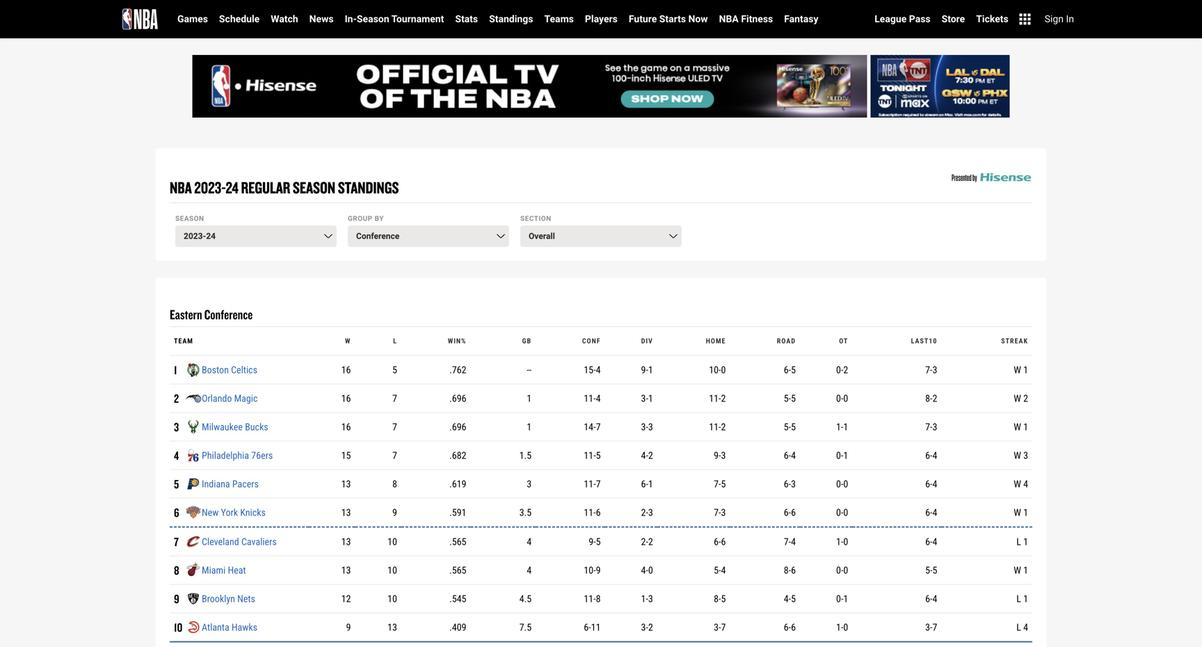 Task type: vqa. For each thing, say whether or not it's contained in the screenshot.
Logo associated with 5
yes



Task type: locate. For each thing, give the bounding box(es) containing it.
1 vertical spatial 1-0
[[836, 622, 848, 633]]

2 0-0 from the top
[[836, 478, 848, 490]]

9
[[392, 507, 397, 518], [596, 565, 601, 576], [174, 591, 179, 606], [346, 622, 351, 633]]

0- for 1
[[836, 364, 844, 376]]

section
[[520, 214, 552, 223]]

4- down 3-3
[[641, 450, 648, 461]]

3- for 2
[[641, 393, 648, 404]]

8 up 11
[[596, 593, 601, 605]]

w 1 for 8
[[1014, 565, 1028, 576]]

11-2 up 9-3
[[709, 421, 726, 433]]

2 horizontal spatial 9-
[[714, 450, 721, 461]]

conf
[[582, 337, 601, 345]]

11- down 11-7 at the bottom
[[584, 507, 596, 518]]

logo image down brooklyn
[[185, 619, 202, 636]]

1 .565 from the top
[[449, 536, 466, 548]]

1-
[[836, 421, 844, 433], [836, 536, 844, 548], [641, 593, 648, 605], [836, 622, 844, 633]]

8- down 5-4
[[714, 593, 721, 605]]

nba fitness link
[[714, 0, 779, 38]]

milwaukee bucks
[[202, 421, 268, 433]]

2 w from the top
[[1014, 393, 1021, 404]]

1 vertical spatial .565
[[449, 565, 466, 576]]

0 vertical spatial 8
[[392, 478, 397, 490]]

pass
[[909, 13, 931, 25]]

4- down 2-2
[[641, 565, 648, 576]]

9-3
[[714, 450, 726, 461]]

players
[[585, 13, 618, 25]]

2 3-7 from the left
[[925, 622, 937, 633]]

l for 10
[[1017, 622, 1021, 633]]

2 vertical spatial season
[[175, 214, 204, 223]]

2 0-1 from the top
[[836, 593, 848, 605]]

2 l 1 from the top
[[1017, 593, 1028, 605]]

9- up 3-1
[[641, 364, 648, 376]]

8- for 5
[[714, 593, 721, 605]]

2 down 3-3
[[648, 450, 653, 461]]

9-
[[641, 364, 648, 376], [714, 450, 721, 461], [589, 536, 596, 548]]

2 - from the left
[[529, 364, 532, 376]]

league pass link
[[869, 0, 936, 38]]

stats link
[[450, 0, 484, 38]]

9- up 7-5
[[714, 450, 721, 461]]

11-2 for 2
[[709, 393, 726, 404]]

logo image for 5
[[185, 476, 202, 492]]

4 w 1 from the top
[[1014, 565, 1028, 576]]

10-
[[709, 364, 721, 376], [584, 565, 596, 576]]

0- for 4
[[836, 450, 844, 461]]

w for 4
[[1014, 450, 1021, 461]]

4- down 8-6
[[784, 593, 791, 605]]

9- up the 10-9
[[589, 536, 596, 548]]

1
[[174, 362, 177, 377], [648, 364, 653, 376], [1024, 364, 1028, 376], [527, 393, 532, 404], [648, 393, 653, 404], [527, 421, 532, 433], [844, 421, 848, 433], [1024, 421, 1028, 433], [844, 450, 848, 461], [648, 478, 653, 490], [1024, 507, 1028, 518], [1024, 536, 1028, 548], [1024, 565, 1028, 576], [844, 593, 848, 605], [1024, 593, 1028, 605]]

logo image down team
[[185, 362, 202, 378]]

w for 8
[[1014, 565, 1021, 576]]

1 1-0 from the top
[[836, 536, 848, 548]]

2 0- from the top
[[836, 393, 844, 404]]

1 vertical spatial 0-1
[[836, 593, 848, 605]]

1 logo image from the top
[[185, 362, 202, 378]]

16 for 3
[[341, 421, 351, 433]]

0 for 10
[[844, 622, 848, 633]]

8- down last10
[[925, 393, 933, 404]]

.565 for 8
[[449, 565, 466, 576]]

knicks
[[240, 507, 266, 518]]

season down 2023-
[[175, 214, 204, 223]]

2 up w 3
[[1024, 393, 1028, 404]]

1 .696 from the top
[[449, 393, 466, 404]]

2 down 1-3
[[648, 622, 653, 633]]

4 0-0 from the top
[[836, 565, 848, 576]]

4 w from the top
[[1014, 450, 1021, 461]]

sign
[[1045, 13, 1064, 25]]

5 0- from the top
[[836, 507, 844, 518]]

2 horizontal spatial season
[[357, 13, 389, 25]]

0 vertical spatial 9-
[[641, 364, 648, 376]]

1 vertical spatial season
[[293, 177, 335, 198]]

0 vertical spatial l 1
[[1017, 536, 1028, 548]]

6-4
[[784, 450, 796, 461], [925, 450, 937, 461], [925, 478, 937, 490], [925, 507, 937, 518], [925, 536, 937, 548], [925, 593, 937, 605]]

24
[[226, 177, 239, 198]]

11-2 down 10-0
[[709, 393, 726, 404]]

11- for 5
[[584, 478, 596, 490]]

0 vertical spatial 2-
[[641, 507, 648, 518]]

w down w 4
[[1014, 507, 1021, 518]]

1 horizontal spatial 8
[[392, 478, 397, 490]]

3 logo image from the top
[[185, 419, 202, 435]]

logo image down the orlando on the bottom of page
[[185, 419, 202, 435]]

11- for 2
[[584, 393, 596, 404]]

2 2- from the top
[[641, 536, 648, 548]]

standings up group by
[[338, 177, 399, 198]]

in-
[[345, 13, 357, 25]]

standings right stats
[[489, 13, 533, 25]]

2 1-0 from the top
[[836, 622, 848, 633]]

0 vertical spatial .696
[[449, 393, 466, 404]]

1 vertical spatial 16
[[341, 393, 351, 404]]

9-1
[[641, 364, 653, 376]]

logo image for 3
[[185, 419, 202, 435]]

4 0- from the top
[[836, 478, 844, 490]]

10- up the 11-8
[[584, 565, 596, 576]]

new
[[202, 507, 219, 518]]

1 l 1 from the top
[[1017, 536, 1028, 548]]

logo image up new on the bottom of the page
[[185, 476, 202, 492]]

0 horizontal spatial 3-7
[[714, 622, 726, 633]]

5 logo image from the top
[[185, 476, 202, 492]]

2-
[[641, 507, 648, 518], [641, 536, 648, 548]]

8 left miami
[[174, 563, 179, 578]]

cavaliers
[[241, 536, 277, 548]]

9 down 9-5
[[596, 565, 601, 576]]

road
[[777, 337, 796, 345]]

11- up "14-"
[[584, 393, 596, 404]]

season left the tournament
[[357, 13, 389, 25]]

2 vertical spatial 16
[[341, 421, 351, 433]]

0 horizontal spatial 10-
[[584, 565, 596, 576]]

7- up 8-6
[[784, 536, 791, 548]]

11- down the 10-9
[[584, 593, 596, 605]]

6-6 for 6
[[784, 507, 796, 518]]

76ers
[[251, 450, 273, 461]]

logo image down boston
[[185, 390, 202, 407]]

3 down 8-2
[[933, 421, 937, 433]]

0 horizontal spatial 8
[[174, 563, 179, 578]]

11- down "14-"
[[584, 450, 596, 461]]

3 down 1.5
[[527, 478, 532, 490]]

l 1 up l 4
[[1017, 593, 1028, 605]]

w 1 for 1
[[1014, 364, 1028, 376]]

season right regular
[[293, 177, 335, 198]]

atlanta
[[202, 622, 229, 633]]

w up w 2
[[1014, 364, 1021, 376]]

miami
[[202, 565, 226, 576]]

0 vertical spatial 11-2
[[709, 393, 726, 404]]

w 4
[[1014, 478, 1028, 490]]

w for 5
[[1014, 478, 1021, 490]]

0 vertical spatial 8-
[[925, 393, 933, 404]]

div
[[641, 337, 653, 345]]

15
[[341, 450, 351, 461]]

in
[[1066, 13, 1074, 25]]

1 vertical spatial 7-3
[[925, 421, 937, 433]]

9 logo image from the top
[[185, 591, 202, 607]]

logo image
[[185, 362, 202, 378], [185, 390, 202, 407], [185, 419, 202, 435], [185, 447, 202, 464], [185, 476, 202, 492], [185, 504, 202, 521], [185, 533, 202, 550], [185, 562, 202, 579], [185, 591, 202, 607], [185, 619, 202, 636]]

8 logo image from the top
[[185, 562, 202, 579]]

advertisement region
[[192, 55, 867, 118], [871, 55, 1010, 118], [949, 162, 1033, 193]]

7-
[[925, 364, 933, 376], [925, 421, 933, 433], [714, 478, 721, 490], [714, 507, 721, 518], [784, 536, 791, 548]]

7- down 7-5
[[714, 507, 721, 518]]

7- down 8-2
[[925, 421, 933, 433]]

0 vertical spatial 10-
[[709, 364, 721, 376]]

0- for 5
[[836, 478, 844, 490]]

0 for 2
[[844, 393, 848, 404]]

0 horizontal spatial nba
[[170, 177, 192, 198]]

.565 up .545
[[449, 565, 466, 576]]

6 w from the top
[[1014, 507, 1021, 518]]

7-3 down 7-5
[[714, 507, 726, 518]]

w up l 4
[[1014, 565, 1021, 576]]

w 1 down w 2
[[1014, 421, 1028, 433]]

w
[[345, 337, 351, 345]]

1-3
[[641, 593, 653, 605]]

logo image up brooklyn
[[185, 562, 202, 579]]

1-0 for 10
[[836, 622, 848, 633]]

2 vertical spatial 8
[[596, 593, 601, 605]]

regular
[[241, 177, 290, 198]]

1 vertical spatial 2-
[[641, 536, 648, 548]]

last10
[[911, 337, 937, 345]]

logo image down miami
[[185, 591, 202, 607]]

2 .696 from the top
[[449, 421, 466, 433]]

1 vertical spatial 11-2
[[709, 421, 726, 433]]

0-1 right 4-5
[[836, 593, 848, 605]]

0-0 for 5
[[836, 478, 848, 490]]

0-2
[[836, 364, 848, 376]]

2 vertical spatial 8-
[[714, 593, 721, 605]]

7 0- from the top
[[836, 593, 844, 605]]

1 w 1 from the top
[[1014, 364, 1028, 376]]

5
[[392, 364, 397, 376], [791, 364, 796, 376], [791, 393, 796, 404], [791, 421, 796, 433], [596, 450, 601, 461], [174, 476, 179, 492], [721, 478, 726, 490], [596, 536, 601, 548], [933, 565, 937, 576], [721, 593, 726, 605], [791, 593, 796, 605]]

2 w 1 from the top
[[1014, 421, 1028, 433]]

1 vertical spatial l 1
[[1017, 593, 1028, 605]]

0- for 2
[[836, 393, 844, 404]]

logo image up indiana on the bottom left of the page
[[185, 447, 202, 464]]

10-0
[[709, 364, 726, 376]]

8- down 7-4
[[784, 565, 791, 576]]

6-6
[[784, 507, 796, 518], [714, 536, 726, 548], [784, 622, 796, 633]]

4- for 8
[[641, 565, 648, 576]]

0 for 5
[[844, 478, 848, 490]]

news link
[[304, 0, 339, 38]]

logo image down new on the bottom of the page
[[185, 533, 202, 550]]

w 1 down w 4
[[1014, 507, 1028, 518]]

1 vertical spatial 10-
[[584, 565, 596, 576]]

1 horizontal spatial 8-
[[784, 565, 791, 576]]

2 vertical spatial 5-5
[[925, 565, 937, 576]]

logo image left the york at the bottom left of page
[[185, 504, 202, 521]]

nba left fitness
[[719, 13, 739, 25]]

2 logo image from the top
[[185, 390, 202, 407]]

2 horizontal spatial 8-
[[925, 393, 933, 404]]

.696 up ".682" in the bottom of the page
[[449, 421, 466, 433]]

6-4 for 4
[[925, 450, 937, 461]]

l for 7
[[1017, 536, 1021, 548]]

1 horizontal spatial standings
[[489, 13, 533, 25]]

2 11-2 from the top
[[709, 421, 726, 433]]

l
[[393, 337, 397, 345], [1017, 536, 1021, 548], [1017, 593, 1021, 605], [1017, 622, 1021, 633]]

7-3
[[925, 364, 937, 376], [925, 421, 937, 433], [714, 507, 726, 518]]

0 vertical spatial season
[[357, 13, 389, 25]]

10 for 8
[[388, 565, 397, 576]]

6-4 for 9
[[925, 593, 937, 605]]

2 vertical spatial 9-
[[589, 536, 596, 548]]

0 vertical spatial .565
[[449, 536, 466, 548]]

fantasy
[[784, 13, 819, 25]]

1 vertical spatial 8
[[174, 563, 179, 578]]

3 16 from the top
[[341, 421, 351, 433]]

7-3 down 8-2
[[925, 421, 937, 433]]

2 16 from the top
[[341, 393, 351, 404]]

4
[[596, 364, 601, 376], [596, 393, 601, 404], [174, 448, 179, 463], [791, 450, 796, 461], [933, 450, 937, 461], [933, 478, 937, 490], [1024, 478, 1028, 490], [933, 507, 937, 518], [527, 536, 532, 548], [791, 536, 796, 548], [933, 536, 937, 548], [527, 565, 532, 576], [721, 565, 726, 576], [933, 593, 937, 605], [1024, 622, 1028, 633]]

8- for 2
[[925, 393, 933, 404]]

10 logo image from the top
[[185, 619, 202, 636]]

7 w from the top
[[1014, 565, 1021, 576]]

5-5 for 2
[[784, 393, 796, 404]]

8-2
[[925, 393, 937, 404]]

brooklyn
[[202, 593, 235, 605]]

.545
[[449, 593, 466, 605]]

3 w 1 from the top
[[1014, 507, 1028, 518]]

0- for 8
[[836, 565, 844, 576]]

0 vertical spatial 6-6
[[784, 507, 796, 518]]

10 for 7
[[388, 536, 397, 548]]

0 vertical spatial 1-0
[[836, 536, 848, 548]]

6-6 down 4-5
[[784, 622, 796, 633]]

0- for 6
[[836, 507, 844, 518]]

w 1
[[1014, 364, 1028, 376], [1014, 421, 1028, 433], [1014, 507, 1028, 518], [1014, 565, 1028, 576]]

orlando magic
[[202, 393, 258, 404]]

1 0-0 from the top
[[836, 393, 848, 404]]

0 vertical spatial 4-
[[641, 450, 648, 461]]

9- for 3
[[714, 450, 721, 461]]

1 vertical spatial 4-
[[641, 565, 648, 576]]

8-5
[[714, 593, 726, 605]]

2- for 6
[[641, 507, 648, 518]]

0 vertical spatial 16
[[341, 364, 351, 376]]

9- for 5
[[589, 536, 596, 548]]

2- up '4-0'
[[641, 536, 648, 548]]

1 w from the top
[[1014, 364, 1021, 376]]

w 1 up w 2
[[1014, 364, 1028, 376]]

1.5
[[519, 450, 532, 461]]

1 horizontal spatial 9-
[[641, 364, 648, 376]]

11-2 for 3
[[709, 421, 726, 433]]

1 vertical spatial nba
[[170, 177, 192, 198]]

0-1 for 4
[[836, 450, 848, 461]]

l 1
[[1017, 536, 1028, 548], [1017, 593, 1028, 605]]

11-4
[[584, 393, 601, 404]]

0-1 down the 1-1
[[836, 450, 848, 461]]

1- for 7
[[836, 536, 844, 548]]

9 left .591 in the left bottom of the page
[[392, 507, 397, 518]]

nba fitness
[[719, 13, 773, 25]]

5-4
[[714, 565, 726, 576]]

1 vertical spatial 8-
[[784, 565, 791, 576]]

8 left .619
[[392, 478, 397, 490]]

7 logo image from the top
[[185, 533, 202, 550]]

w up w 3
[[1014, 393, 1021, 404]]

.565 down .591 in the left bottom of the page
[[449, 536, 466, 548]]

players link
[[580, 0, 623, 38]]

1- for 10
[[836, 622, 844, 633]]

2
[[844, 364, 848, 376], [174, 391, 179, 406], [721, 393, 726, 404], [933, 393, 937, 404], [1024, 393, 1028, 404], [721, 421, 726, 433], [648, 450, 653, 461], [648, 536, 653, 548], [648, 622, 653, 633]]

6 logo image from the top
[[185, 504, 202, 521]]

0 vertical spatial nba
[[719, 13, 739, 25]]

4-0
[[641, 565, 653, 576]]

l 4
[[1017, 622, 1028, 633]]

6
[[174, 505, 179, 520], [596, 507, 601, 518], [791, 507, 796, 518], [721, 536, 726, 548], [791, 565, 796, 576], [791, 622, 796, 633]]

11- for 6
[[584, 507, 596, 518]]

nba left 2023-
[[170, 177, 192, 198]]

6 0- from the top
[[836, 565, 844, 576]]

2-2
[[641, 536, 653, 548]]

6-6 down 6-3
[[784, 507, 796, 518]]

8-
[[925, 393, 933, 404], [784, 565, 791, 576], [714, 593, 721, 605]]

philadelphia 76ers
[[202, 450, 273, 461]]

3 up 8-2
[[933, 364, 937, 376]]

boston
[[202, 364, 229, 376]]

3 0- from the top
[[836, 450, 844, 461]]

w down w 2
[[1014, 421, 1021, 433]]

2 down ot
[[844, 364, 848, 376]]

3-7
[[714, 622, 726, 633], [925, 622, 937, 633]]

5 w from the top
[[1014, 478, 1021, 490]]

0
[[721, 364, 726, 376], [844, 393, 848, 404], [844, 478, 848, 490], [844, 507, 848, 518], [844, 536, 848, 548], [648, 565, 653, 576], [844, 565, 848, 576], [844, 622, 848, 633]]

0 vertical spatial standings
[[489, 13, 533, 25]]

10- down home
[[709, 364, 721, 376]]

sign in button
[[1039, 0, 1080, 38]]

1 horizontal spatial 3-7
[[925, 622, 937, 633]]

orlando
[[202, 393, 232, 404]]

1 vertical spatial .696
[[449, 421, 466, 433]]

1 vertical spatial standings
[[338, 177, 399, 198]]

6-6 up 5-4
[[714, 536, 726, 548]]

w 1 up l 4
[[1014, 565, 1028, 576]]

0 horizontal spatial 9-
[[589, 536, 596, 548]]

11- for 4
[[584, 450, 596, 461]]

0 vertical spatial 0-1
[[836, 450, 848, 461]]

2 .565 from the top
[[449, 565, 466, 576]]

2 up 9-3
[[721, 421, 726, 433]]

advertisement region for group by
[[949, 162, 1033, 193]]

7- up 8-2
[[925, 364, 933, 376]]

14-7
[[584, 421, 601, 433]]

l 1 down w 4
[[1017, 536, 1028, 548]]

1-0 for 7
[[836, 536, 848, 548]]

2 vertical spatial 6-6
[[784, 622, 796, 633]]

philadelphia
[[202, 450, 249, 461]]

11-7
[[584, 478, 601, 490]]

7-3 up 8-2
[[925, 364, 937, 376]]

logo image for 10
[[185, 619, 202, 636]]

teams
[[544, 13, 574, 25]]

0 for 7
[[844, 536, 848, 548]]

1 0-1 from the top
[[836, 450, 848, 461]]

w up w 4
[[1014, 450, 1021, 461]]

4 logo image from the top
[[185, 447, 202, 464]]

1 11-2 from the top
[[709, 393, 726, 404]]

11- up the 11-6
[[584, 478, 596, 490]]

0 horizontal spatial standings
[[338, 177, 399, 198]]

3 w from the top
[[1014, 421, 1021, 433]]

store
[[942, 13, 965, 25]]

1 horizontal spatial nba
[[719, 13, 739, 25]]

indiana pacers
[[202, 478, 259, 490]]

.696 down .762
[[449, 393, 466, 404]]

by
[[375, 214, 384, 223]]

1 vertical spatial 9-
[[714, 450, 721, 461]]

2- for 7
[[641, 536, 648, 548]]

0 vertical spatial 5-5
[[784, 393, 796, 404]]

heat
[[228, 565, 246, 576]]

3 0-0 from the top
[[836, 507, 848, 518]]

l 1 for 9
[[1017, 593, 1028, 605]]

0 horizontal spatial 8-
[[714, 593, 721, 605]]

3- for 3
[[641, 421, 648, 433]]

1 vertical spatial 5-5
[[784, 421, 796, 433]]

0 vertical spatial 7-3
[[925, 364, 937, 376]]

1 16 from the top
[[341, 364, 351, 376]]

1 2- from the top
[[641, 507, 648, 518]]

2 down last10
[[933, 393, 937, 404]]

advertisement region for eastern conference
[[871, 55, 1010, 118]]

4-
[[641, 450, 648, 461], [641, 565, 648, 576], [784, 593, 791, 605]]

1 horizontal spatial 10-
[[709, 364, 721, 376]]

6 down 11-7 at the bottom
[[596, 507, 601, 518]]

8
[[392, 478, 397, 490], [174, 563, 179, 578], [596, 593, 601, 605]]

1 0- from the top
[[836, 364, 844, 376]]

7-3 for 1
[[925, 364, 937, 376]]



Task type: describe. For each thing, give the bounding box(es) containing it.
milwaukee
[[202, 421, 243, 433]]

.591
[[449, 507, 466, 518]]

1 3-7 from the left
[[714, 622, 726, 633]]

celtics
[[231, 364, 257, 376]]

home
[[706, 337, 726, 345]]

3-1
[[641, 393, 653, 404]]

games link
[[172, 0, 214, 38]]

0 for 6
[[844, 507, 848, 518]]

2 vertical spatial 4-
[[784, 593, 791, 605]]

10-9
[[584, 565, 601, 576]]

11-8
[[584, 593, 601, 605]]

15-4
[[584, 364, 601, 376]]

logo image for 2
[[185, 390, 202, 407]]

w for 6
[[1014, 507, 1021, 518]]

nba 2023-24 regular season standings
[[170, 177, 399, 198]]

10- for 9
[[584, 565, 596, 576]]

10 for 9
[[388, 593, 397, 605]]

1- for 3
[[836, 421, 844, 433]]

1 vertical spatial 6-6
[[714, 536, 726, 548]]

13 for 5
[[341, 478, 351, 490]]

9- for 1
[[641, 364, 648, 376]]

3 up 7-4
[[791, 478, 796, 490]]

0-0 for 6
[[836, 507, 848, 518]]

nba logo image
[[122, 9, 158, 30]]

8-6
[[784, 565, 796, 576]]

0-0 for 2
[[836, 393, 848, 404]]

3-2
[[641, 622, 653, 633]]

eastern
[[170, 306, 202, 323]]

watch link
[[265, 0, 304, 38]]

teams link
[[539, 0, 580, 38]]

watch
[[271, 13, 298, 25]]

6 up 5-4
[[721, 536, 726, 548]]

logo image for 1
[[185, 362, 202, 378]]

3 up 7-5
[[721, 450, 726, 461]]

w 1 for 3
[[1014, 421, 1028, 433]]

9 left brooklyn
[[174, 591, 179, 606]]

cleveland cavaliers
[[202, 536, 277, 548]]

streak
[[1001, 337, 1028, 345]]

2 up '4-0'
[[648, 536, 653, 548]]

cleveland
[[202, 536, 239, 548]]

team
[[174, 337, 193, 345]]

.565 for 7
[[449, 536, 466, 548]]

11- for 9
[[584, 593, 596, 605]]

brooklyn nets
[[202, 593, 255, 605]]

indiana
[[202, 478, 230, 490]]

11
[[591, 622, 601, 633]]

3 down 6-1
[[648, 507, 653, 518]]

3- for 10
[[641, 622, 648, 633]]

fantasy link
[[779, 0, 824, 38]]

stats
[[455, 13, 478, 25]]

6-1
[[641, 478, 653, 490]]

1 horizontal spatial season
[[293, 177, 335, 198]]

6-5
[[784, 364, 796, 376]]

1-1
[[836, 421, 848, 433]]

2 vertical spatial 7-3
[[714, 507, 726, 518]]

0 for 8
[[844, 565, 848, 576]]

nba for nba 2023-24 regular season standings
[[170, 177, 192, 198]]

0-1 for 9
[[836, 593, 848, 605]]

6 left new on the bottom of the page
[[174, 505, 179, 520]]

l for 9
[[1017, 593, 1021, 605]]

8- for 6
[[784, 565, 791, 576]]

logo image for 9
[[185, 591, 202, 607]]

14-
[[584, 421, 596, 433]]

1 - from the left
[[527, 364, 529, 376]]

tickets
[[976, 13, 1009, 25]]

16 for 2
[[341, 393, 351, 404]]

12
[[341, 593, 351, 605]]

2 horizontal spatial 8
[[596, 593, 601, 605]]

9 down 12
[[346, 622, 351, 633]]

5-5 for 3
[[784, 421, 796, 433]]

6 down 7-4
[[791, 565, 796, 576]]

in-season tournament
[[345, 13, 444, 25]]

group
[[348, 214, 373, 223]]

3.5
[[519, 507, 532, 518]]

7-5
[[714, 478, 726, 490]]

9-5
[[589, 536, 601, 548]]

l 1 for 7
[[1017, 536, 1028, 548]]

3 up the 4-2
[[648, 421, 653, 433]]

4.5
[[519, 593, 532, 605]]

13 for 8
[[341, 565, 351, 576]]

w for 2
[[1014, 393, 1021, 404]]

7-3 for 3
[[925, 421, 937, 433]]

11- down 10-0
[[709, 393, 721, 404]]

now
[[688, 13, 708, 25]]

10- for 0
[[709, 364, 721, 376]]

logo image for 6
[[185, 504, 202, 521]]

nba for nba fitness
[[719, 13, 739, 25]]

sign in
[[1045, 13, 1074, 25]]

11-5
[[584, 450, 601, 461]]

miami heat
[[202, 565, 246, 576]]

schedule link
[[214, 0, 265, 38]]

6-11
[[584, 622, 601, 633]]

16 for 1
[[341, 364, 351, 376]]

atlanta hawks
[[202, 622, 257, 633]]

schedule
[[219, 13, 260, 25]]

6 down 6-3
[[791, 507, 796, 518]]

w 1 for 6
[[1014, 507, 1028, 518]]

.762
[[449, 364, 466, 376]]

6-6 for 10
[[784, 622, 796, 633]]

york
[[221, 507, 238, 518]]

0-0 for 8
[[836, 565, 848, 576]]

2023-
[[194, 177, 226, 198]]

league pass
[[875, 13, 931, 25]]

future
[[629, 13, 657, 25]]

new york knicks
[[202, 507, 266, 518]]

7- down 9-3
[[714, 478, 721, 490]]

w for 1
[[1014, 364, 1021, 376]]

bucks
[[245, 421, 268, 433]]

affiliates image
[[1020, 14, 1031, 25]]

0- for 9
[[836, 593, 844, 605]]

logo image for 4
[[185, 447, 202, 464]]

logo image for 7
[[185, 533, 202, 550]]

3 up '3-2'
[[648, 593, 653, 605]]

ot
[[839, 337, 848, 345]]

league
[[875, 13, 907, 25]]

.619
[[449, 478, 466, 490]]

2 down 10-0
[[721, 393, 726, 404]]

3 left milwaukee
[[174, 419, 179, 435]]

0 horizontal spatial season
[[175, 214, 204, 223]]

13 for 6
[[341, 507, 351, 518]]

3 down 7-5
[[721, 507, 726, 518]]

.682
[[449, 450, 466, 461]]

4-5
[[784, 593, 796, 605]]

.696 for 2
[[449, 393, 466, 404]]

pacers
[[232, 478, 259, 490]]

3 up w 4
[[1024, 450, 1028, 461]]

6-4 for 7
[[925, 536, 937, 548]]

.409
[[449, 622, 466, 633]]

7.5
[[519, 622, 532, 633]]

.696 for 3
[[449, 421, 466, 433]]

standings link
[[484, 0, 539, 38]]

6 down 4-5
[[791, 622, 796, 633]]

group by
[[348, 214, 384, 223]]

13 for 7
[[341, 536, 351, 548]]

season inside in-season tournament link
[[357, 13, 389, 25]]

11- up 9-3
[[709, 421, 721, 433]]

2 left the orlando on the bottom of page
[[174, 391, 179, 406]]

boston celtics
[[202, 364, 257, 376]]

tickets link
[[971, 0, 1014, 38]]

w 2
[[1014, 393, 1028, 404]]

15-
[[584, 364, 596, 376]]

games
[[177, 13, 208, 25]]

starts
[[659, 13, 686, 25]]

4- for 4
[[641, 450, 648, 461]]

logo image for 8
[[185, 562, 202, 579]]

w 3
[[1014, 450, 1028, 461]]

w for 3
[[1014, 421, 1021, 433]]

7-4
[[784, 536, 796, 548]]

6-4 for 6
[[925, 507, 937, 518]]

2-3
[[641, 507, 653, 518]]

6-4 for 5
[[925, 478, 937, 490]]



